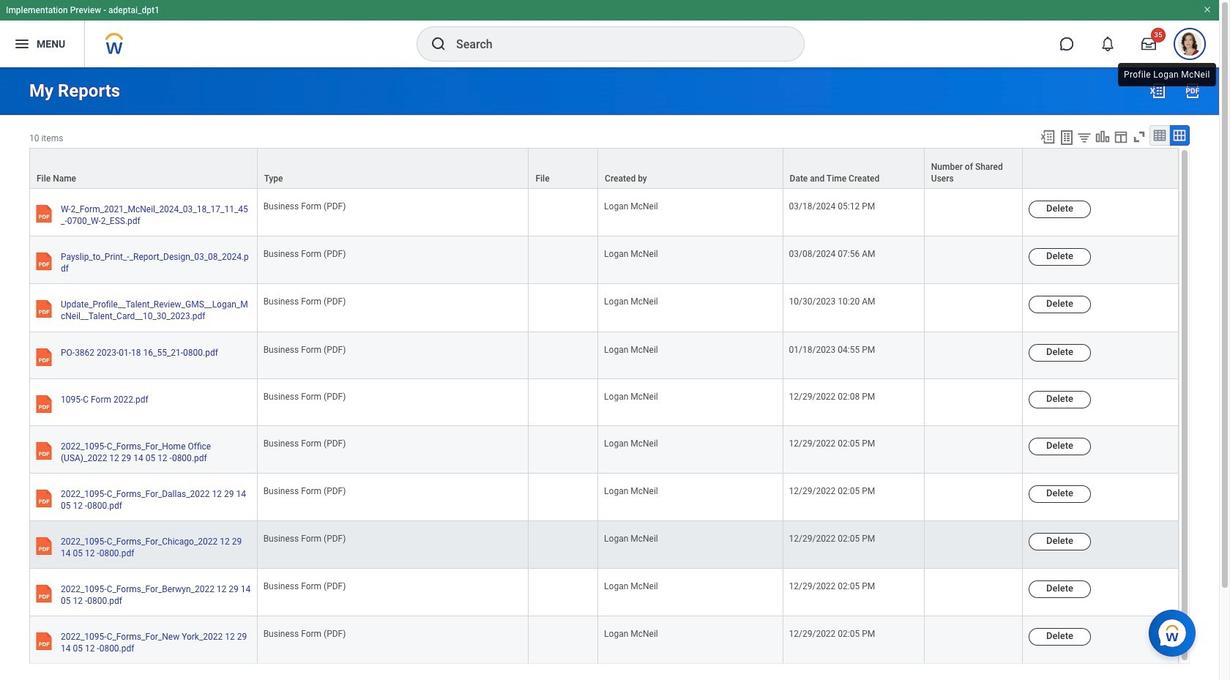 Task type: describe. For each thing, give the bounding box(es) containing it.
click to view/edit grid preferences image
[[1113, 129, 1129, 145]]

business form (pdf) element for 8th row from the top
[[263, 483, 346, 496]]

business form (pdf) element for third row from the top
[[263, 246, 346, 259]]

export to excel image
[[1149, 82, 1167, 100]]

search image
[[430, 35, 447, 53]]

business form (pdf) element for sixth row from the bottom
[[263, 389, 346, 402]]

close environment banner image
[[1203, 5, 1212, 14]]

export to worksheets image
[[1058, 129, 1076, 146]]

business form (pdf) element for ninth row
[[263, 531, 346, 544]]

inbox large image
[[1142, 37, 1156, 51]]

8 row from the top
[[29, 474, 1179, 521]]

my reports - expand/collapse chart image
[[1095, 129, 1111, 145]]

6 row from the top
[[29, 379, 1179, 426]]

notifications large image
[[1101, 37, 1115, 51]]

business form (pdf) element for seventh row from the top of the page
[[263, 436, 346, 449]]

2 row from the top
[[29, 189, 1179, 237]]

view printable version (pdf) image
[[1184, 82, 1202, 100]]

11 row from the top
[[29, 617, 1179, 665]]

expand table image
[[1173, 128, 1187, 143]]

1 row from the top
[[29, 148, 1179, 189]]

fullscreen image
[[1132, 129, 1148, 145]]

business form (pdf) element for second row from the bottom of the page
[[263, 579, 346, 592]]



Task type: locate. For each thing, give the bounding box(es) containing it.
tooltip
[[1115, 60, 1219, 89]]

4 row from the top
[[29, 284, 1179, 332]]

5 business form (pdf) element from the top
[[263, 389, 346, 402]]

9 business form (pdf) element from the top
[[263, 579, 346, 592]]

business form (pdf) element for second row from the top
[[263, 199, 346, 212]]

export to excel image
[[1040, 129, 1056, 145]]

2 business form (pdf) element from the top
[[263, 246, 346, 259]]

justify image
[[13, 35, 31, 53]]

Search Workday  search field
[[456, 28, 774, 60]]

business form (pdf) element
[[263, 199, 346, 212], [263, 246, 346, 259], [263, 294, 346, 307], [263, 342, 346, 355], [263, 389, 346, 402], [263, 436, 346, 449], [263, 483, 346, 496], [263, 531, 346, 544], [263, 579, 346, 592], [263, 626, 346, 640]]

6 business form (pdf) element from the top
[[263, 436, 346, 449]]

business form (pdf) element for 5th row
[[263, 342, 346, 355]]

business form (pdf) element for 11th row
[[263, 626, 346, 640]]

main content
[[0, 67, 1219, 680]]

3 row from the top
[[29, 237, 1179, 284]]

4 business form (pdf) element from the top
[[263, 342, 346, 355]]

1 business form (pdf) element from the top
[[263, 199, 346, 212]]

business form (pdf) element for fourth row
[[263, 294, 346, 307]]

7 row from the top
[[29, 426, 1179, 474]]

table image
[[1153, 128, 1167, 143]]

10 row from the top
[[29, 569, 1179, 617]]

row
[[29, 148, 1179, 189], [29, 189, 1179, 237], [29, 237, 1179, 284], [29, 284, 1179, 332], [29, 332, 1179, 379], [29, 379, 1179, 426], [29, 426, 1179, 474], [29, 474, 1179, 521], [29, 521, 1179, 569], [29, 569, 1179, 617], [29, 617, 1179, 665]]

banner
[[0, 0, 1219, 67]]

cell
[[529, 189, 598, 237], [925, 189, 1023, 237], [529, 237, 598, 284], [925, 237, 1023, 284], [529, 284, 598, 332], [925, 284, 1023, 332], [529, 332, 598, 379], [925, 332, 1023, 379], [529, 379, 598, 426], [925, 379, 1023, 426], [529, 426, 598, 474], [925, 426, 1023, 474], [529, 474, 598, 521], [925, 474, 1023, 521], [529, 521, 598, 569], [925, 521, 1023, 569], [529, 569, 598, 617], [925, 569, 1023, 617], [529, 617, 598, 665], [925, 617, 1023, 665]]

8 business form (pdf) element from the top
[[263, 531, 346, 544]]

7 business form (pdf) element from the top
[[263, 483, 346, 496]]

toolbar
[[1033, 125, 1190, 148]]

10 business form (pdf) element from the top
[[263, 626, 346, 640]]

profile logan mcneil image
[[1178, 32, 1202, 59]]

9 row from the top
[[29, 521, 1179, 569]]

3 business form (pdf) element from the top
[[263, 294, 346, 307]]

select to filter grid data image
[[1077, 130, 1093, 145]]

5 row from the top
[[29, 332, 1179, 379]]



Task type: vqa. For each thing, say whether or not it's contained in the screenshot.
Due: 12/05/2022
no



